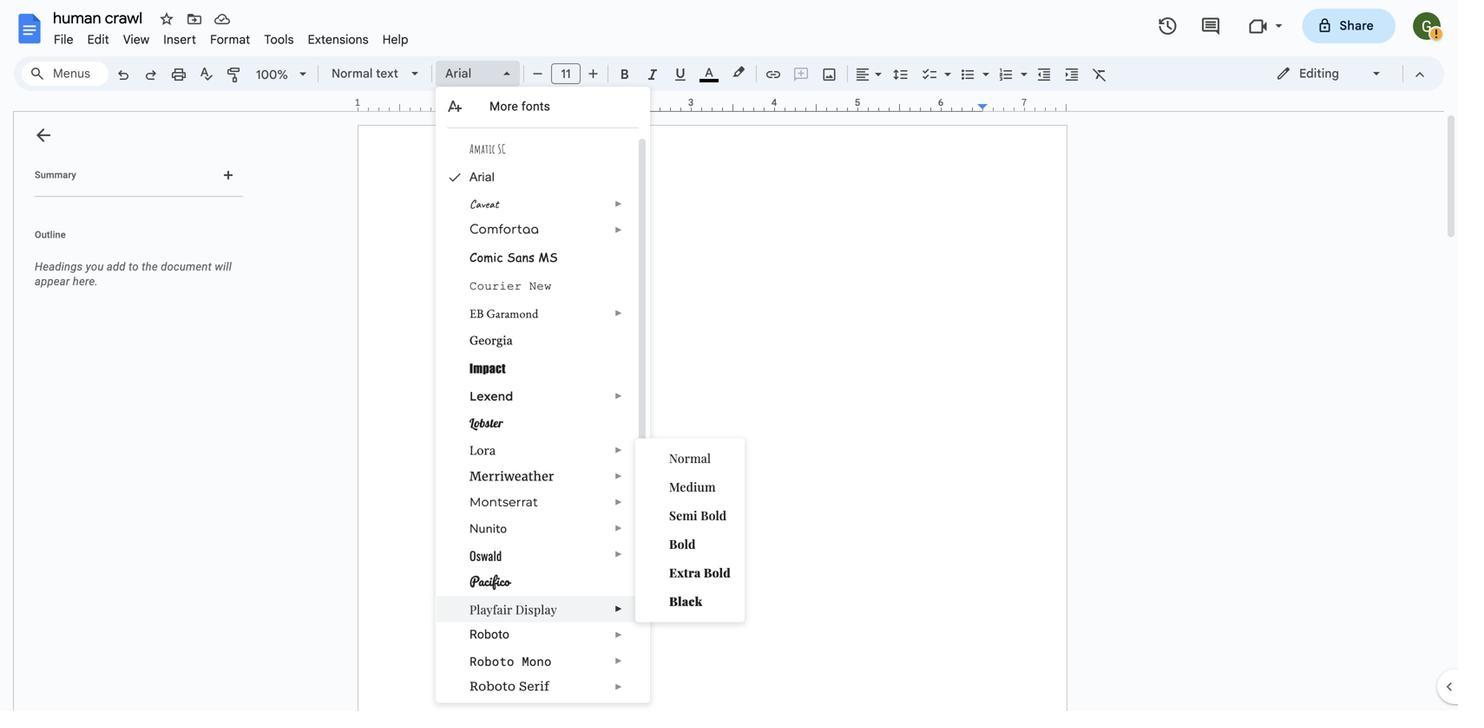 Task type: describe. For each thing, give the bounding box(es) containing it.
lexend
[[470, 389, 513, 404]]

tools
[[264, 32, 294, 47]]

► for nunito
[[615, 524, 623, 534]]

serif
[[519, 680, 550, 695]]

insert menu item
[[157, 30, 203, 50]]

► for comfortaa
[[615, 225, 623, 235]]

bold for extra bold
[[704, 565, 731, 581]]

playfair
[[470, 602, 512, 618]]

normal for normal
[[669, 451, 711, 467]]

menu containing normal
[[635, 439, 745, 623]]

editing button
[[1264, 61, 1395, 87]]

1 roboto from the top
[[470, 628, 510, 642]]

amatic sc
[[470, 142, 506, 157]]

file menu item
[[47, 30, 80, 50]]

edit
[[87, 32, 109, 47]]

► for oswald
[[615, 550, 623, 560]]

here.
[[73, 275, 98, 288]]

help
[[383, 32, 409, 47]]

summary
[[35, 170, 76, 181]]

eb garamond
[[470, 306, 539, 322]]

summary heading
[[35, 168, 76, 182]]

editing
[[1300, 66, 1339, 81]]

comic sans ms
[[470, 249, 558, 266]]

normal for normal text
[[332, 66, 373, 81]]

file
[[54, 32, 73, 47]]

georgia
[[470, 334, 513, 348]]

courier new
[[470, 280, 552, 293]]

ms
[[539, 249, 558, 266]]

document outline element
[[14, 112, 250, 712]]

bold for semi bold
[[701, 508, 727, 524]]

eb
[[470, 306, 484, 322]]

pacifico menu
[[436, 87, 650, 704]]

extra
[[669, 565, 701, 581]]

lora
[[470, 443, 496, 459]]

menu bar banner
[[0, 0, 1458, 712]]

sc
[[498, 142, 506, 157]]

format
[[210, 32, 250, 47]]

roboto for roboto serif
[[470, 680, 516, 695]]

to
[[129, 260, 139, 273]]

extensions menu item
[[301, 30, 376, 50]]

arial inside "pacifico" menu
[[470, 171, 495, 184]]

► for eb garamond
[[615, 309, 623, 319]]

headings you add to the document will appear here.
[[35, 260, 232, 288]]

► for lexend
[[615, 392, 623, 402]]

will
[[215, 260, 232, 273]]

insert image image
[[820, 62, 840, 86]]

more fonts
[[490, 99, 550, 114]]

appear
[[35, 275, 70, 288]]

add
[[107, 260, 126, 273]]

► for roboto mono
[[615, 657, 623, 667]]

menu bar inside menu bar banner
[[47, 23, 416, 51]]

view
[[123, 32, 150, 47]]

caveat
[[470, 197, 499, 212]]

oswald
[[470, 547, 502, 565]]

montserrat
[[470, 495, 538, 510]]

black
[[669, 594, 703, 610]]

sans
[[507, 249, 535, 266]]

playfair display
[[470, 602, 557, 618]]

► for caveat
[[615, 199, 623, 209]]



Task type: locate. For each thing, give the bounding box(es) containing it.
0 horizontal spatial normal
[[332, 66, 373, 81]]

10 ► from the top
[[615, 605, 623, 615]]

menu bar containing file
[[47, 23, 416, 51]]

right margin image
[[978, 98, 1066, 111]]

Zoom field
[[249, 62, 314, 88]]

display
[[516, 602, 557, 618]]

format menu item
[[203, 30, 257, 50]]

2 vertical spatial bold
[[704, 565, 731, 581]]

► for lora
[[615, 446, 623, 456]]

0 vertical spatial arial
[[445, 66, 472, 81]]

share
[[1340, 18, 1374, 33]]

5 ► from the top
[[615, 446, 623, 456]]

1 horizontal spatial normal
[[669, 451, 711, 467]]

highlight color image
[[729, 62, 748, 82]]

6 ► from the top
[[615, 472, 623, 482]]

roboto mono
[[470, 654, 552, 670]]

headings
[[35, 260, 83, 273]]

Font size field
[[551, 63, 588, 85]]

bold down semi
[[669, 537, 696, 553]]

bold right 'extra'
[[704, 565, 731, 581]]

bold right semi
[[701, 508, 727, 524]]

► for playfair display
[[615, 605, 623, 615]]

extra bold
[[669, 565, 731, 581]]

lobster
[[470, 416, 503, 431]]

Zoom text field
[[252, 63, 293, 87]]

normal inside 'option'
[[332, 66, 373, 81]]

new
[[529, 280, 552, 293]]

bold
[[701, 508, 727, 524], [669, 537, 696, 553], [704, 565, 731, 581]]

1 vertical spatial normal
[[669, 451, 711, 467]]

outline heading
[[14, 228, 250, 253]]

pacifico
[[470, 571, 510, 593]]

► for montserrat
[[615, 498, 623, 508]]

amatic
[[470, 142, 496, 157]]

normal up medium
[[669, 451, 711, 467]]

normal up 1
[[332, 66, 373, 81]]

1 vertical spatial bold
[[669, 537, 696, 553]]

4 ► from the top
[[615, 392, 623, 402]]

roboto up the roboto serif at bottom
[[470, 654, 514, 670]]

roboto serif
[[470, 680, 550, 695]]

extensions
[[308, 32, 369, 47]]

document
[[161, 260, 212, 273]]

pacifico application
[[0, 0, 1458, 712]]

arial
[[445, 66, 472, 81], [470, 171, 495, 184]]

roboto for roboto mono
[[470, 654, 514, 670]]

0 vertical spatial bold
[[701, 508, 727, 524]]

styles list. normal text selected. option
[[332, 62, 401, 86]]

Rename text field
[[47, 7, 153, 28]]

medium
[[669, 479, 716, 495]]

1 vertical spatial arial
[[470, 171, 495, 184]]

menu bar
[[47, 23, 416, 51]]

arial option
[[445, 62, 493, 86]]

3 ► from the top
[[615, 309, 623, 319]]

left margin image
[[359, 98, 446, 111]]

7 ► from the top
[[615, 498, 623, 508]]

normal inside menu
[[669, 451, 711, 467]]

edit menu item
[[80, 30, 116, 50]]

►
[[615, 199, 623, 209], [615, 225, 623, 235], [615, 309, 623, 319], [615, 392, 623, 402], [615, 446, 623, 456], [615, 472, 623, 482], [615, 498, 623, 508], [615, 524, 623, 534], [615, 550, 623, 560], [615, 605, 623, 615], [615, 631, 623, 641], [615, 657, 623, 667], [615, 683, 623, 693]]

8 ► from the top
[[615, 524, 623, 534]]

normal
[[332, 66, 373, 81], [669, 451, 711, 467]]

text color image
[[700, 62, 719, 82]]

Menus field
[[22, 62, 109, 86]]

arial inside option
[[445, 66, 472, 81]]

► for roboto serif
[[615, 683, 623, 693]]

outline
[[35, 230, 66, 240]]

arial up the caveat
[[470, 171, 495, 184]]

Font size text field
[[552, 63, 580, 84]]

0 vertical spatial roboto
[[470, 628, 510, 642]]

impact
[[470, 362, 506, 376]]

► for merriweather
[[615, 472, 623, 482]]

arial up "left margin" image
[[445, 66, 472, 81]]

menu
[[635, 439, 745, 623]]

0 vertical spatial normal
[[332, 66, 373, 81]]

tools menu item
[[257, 30, 301, 50]]

comfortaa
[[470, 223, 539, 237]]

roboto
[[470, 628, 510, 642], [470, 654, 514, 670], [470, 680, 516, 695]]

1
[[355, 97, 361, 109]]

1 ► from the top
[[615, 199, 623, 209]]

help menu item
[[376, 30, 416, 50]]

line & paragraph spacing image
[[891, 62, 911, 86]]

roboto down "playfair"
[[470, 628, 510, 642]]

merriweather
[[470, 469, 554, 485]]

the
[[142, 260, 158, 273]]

mode and view toolbar
[[1263, 56, 1434, 91]]

share button
[[1303, 9, 1396, 43]]

courier
[[470, 280, 522, 293]]

13 ► from the top
[[615, 683, 623, 693]]

Star checkbox
[[155, 7, 179, 31]]

comic
[[470, 249, 503, 266]]

normal text
[[332, 66, 398, 81]]

text
[[376, 66, 398, 81]]

fonts
[[521, 99, 550, 114]]

main toolbar
[[108, 0, 1114, 453]]

more
[[490, 99, 518, 114]]

you
[[86, 260, 104, 273]]

11 ► from the top
[[615, 631, 623, 641]]

semi
[[669, 508, 698, 524]]

2 vertical spatial roboto
[[470, 680, 516, 695]]

1 vertical spatial roboto
[[470, 654, 514, 670]]

semi bold
[[669, 508, 727, 524]]

2 ► from the top
[[615, 225, 623, 235]]

view menu item
[[116, 30, 157, 50]]

garamond
[[487, 306, 539, 322]]

9 ► from the top
[[615, 550, 623, 560]]

nunito
[[470, 521, 507, 538]]

roboto down roboto mono
[[470, 680, 516, 695]]

2 roboto from the top
[[470, 654, 514, 670]]

insert
[[163, 32, 196, 47]]

12 ► from the top
[[615, 657, 623, 667]]

mono
[[522, 654, 552, 670]]

3 roboto from the top
[[470, 680, 516, 695]]

► for roboto
[[615, 631, 623, 641]]



Task type: vqa. For each thing, say whether or not it's contained in the screenshot.
to
yes



